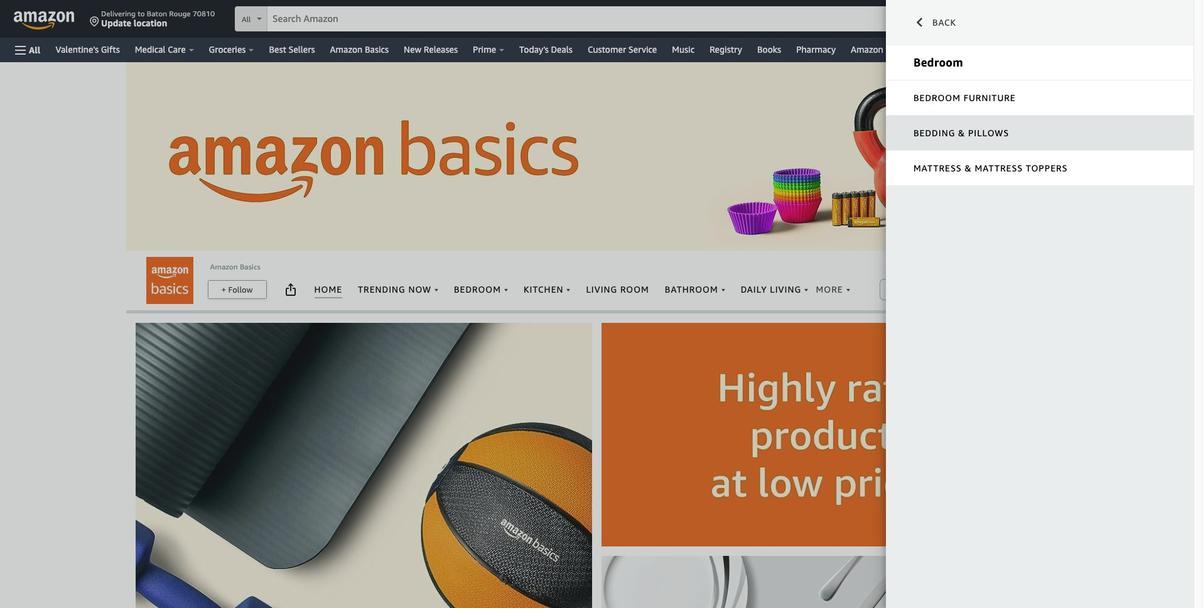 Task type: locate. For each thing, give the bounding box(es) containing it.
fashion link
[[918, 41, 963, 58]]

1 horizontal spatial all
[[242, 14, 251, 24]]

to left baton
[[138, 9, 145, 18]]

medical care link
[[127, 41, 201, 58]]

cards
[[988, 44, 1010, 55]]

service
[[629, 44, 657, 55]]

+ follow button
[[208, 281, 266, 298]]

1 horizontal spatial gift
[[1130, 44, 1145, 55]]

valentine's gifts link
[[48, 41, 127, 58]]

amazon basics up + follow button
[[210, 262, 261, 271]]

new releases
[[404, 44, 458, 55]]

amazon basics link left "new"
[[323, 41, 396, 58]]

luxury stores
[[1034, 44, 1088, 55]]

back for back
[[933, 17, 957, 28]]

amazon up +
[[210, 262, 238, 271]]

0 horizontal spatial amazon
[[210, 262, 238, 271]]

amazon for amazon home link on the right top
[[851, 44, 884, 55]]

choose a language for shopping. image
[[979, 22, 984, 25]]

to inside the delivering to baton rouge 70810 update location
[[138, 9, 145, 18]]

back button
[[887, 0, 1194, 45]]

back
[[933, 17, 957, 28], [933, 17, 957, 28]]

a
[[1123, 44, 1127, 55]]

0 horizontal spatial all
[[29, 44, 40, 55]]

0 horizontal spatial gift
[[971, 44, 986, 55]]

pharmacy link
[[789, 41, 844, 58]]

basics
[[365, 44, 389, 55], [240, 262, 261, 271]]

basics left "new"
[[365, 44, 389, 55]]

1 vertical spatial all
[[29, 44, 40, 55]]

gift left 'cards'
[[971, 44, 986, 55]]

location
[[134, 18, 167, 28]]

1 gift from the left
[[971, 44, 986, 55]]

to inside button
[[960, 17, 973, 28]]

amazon right sellers
[[330, 44, 363, 55]]

Search Amazon text field
[[268, 7, 901, 31]]

0 vertical spatial all
[[242, 14, 251, 24]]

0 vertical spatial amazon basics
[[330, 44, 389, 55]]

gift
[[971, 44, 986, 55], [1130, 44, 1145, 55]]

basics up follow
[[240, 262, 261, 271]]

0 horizontal spatial amazon basics link
[[210, 262, 261, 271]]

+ follow
[[221, 285, 253, 295]]

share image
[[283, 282, 298, 297]]

find a gift
[[1103, 44, 1145, 55]]

0 horizontal spatial to
[[138, 9, 145, 18]]

medical
[[135, 44, 166, 55]]

amazon home
[[851, 44, 910, 55]]

customer service
[[588, 44, 657, 55]]

amazon left home
[[851, 44, 884, 55]]

all up groceries link
[[242, 14, 251, 24]]

none submit inside all search field
[[901, 6, 929, 31]]

amazon
[[330, 44, 363, 55], [851, 44, 884, 55], [210, 262, 238, 271]]

to left choose a language for shopping. icon
[[960, 17, 973, 28]]

back for back to
[[933, 17, 957, 28]]

amazon basics link
[[323, 41, 396, 58], [210, 262, 261, 271]]

fashion
[[925, 44, 956, 55]]

1 horizontal spatial amazon
[[330, 44, 363, 55]]

None submit
[[901, 6, 929, 31]]

amazon for rightmost amazon basics link
[[330, 44, 363, 55]]

all down amazon image
[[29, 44, 40, 55]]

best sellers link
[[262, 41, 323, 58]]

1 horizontal spatial to
[[960, 17, 973, 28]]

1 horizontal spatial amazon basics link
[[323, 41, 396, 58]]

music link
[[665, 41, 703, 58]]

0 horizontal spatial basics
[[240, 262, 261, 271]]

all
[[242, 14, 251, 24], [29, 44, 40, 55]]

70810
[[193, 9, 215, 18]]

follow
[[228, 285, 253, 295]]

1 horizontal spatial basics
[[365, 44, 389, 55]]

amazon basics
[[330, 44, 389, 55], [210, 262, 261, 271]]

basics inside the navigation navigation
[[365, 44, 389, 55]]

1 horizontal spatial amazon basics
[[330, 44, 389, 55]]

releases
[[424, 44, 458, 55]]

find a gift link
[[1096, 41, 1152, 58]]

groceries
[[209, 44, 246, 55]]

navigation navigation
[[0, 0, 1194, 62]]

today's
[[520, 44, 549, 55]]

all inside search field
[[242, 14, 251, 24]]

gift cards
[[971, 44, 1010, 55]]

update
[[101, 18, 131, 28]]

prime
[[473, 44, 496, 55]]

amazon basics link up + follow button
[[210, 262, 261, 271]]

medical care
[[135, 44, 186, 55]]

1 vertical spatial amazon basics
[[210, 262, 261, 271]]

0 vertical spatial basics
[[365, 44, 389, 55]]

new releases link
[[396, 41, 466, 58]]

gift right a
[[1130, 44, 1145, 55]]

All search field
[[235, 6, 929, 33]]

0 vertical spatial amazon basics link
[[323, 41, 396, 58]]

rouge
[[169, 9, 191, 18]]

delivering
[[101, 9, 136, 18]]

valentine's gifts
[[56, 44, 120, 55]]

2 horizontal spatial amazon
[[851, 44, 884, 55]]

amazon basics left "new"
[[330, 44, 389, 55]]

books link
[[750, 41, 789, 58]]

to
[[138, 9, 145, 18], [960, 17, 973, 28]]

care
[[168, 44, 186, 55]]

Search all Amazon Basics search field
[[903, 279, 1038, 300]]



Task type: vqa. For each thing, say whether or not it's contained in the screenshot.
MALGUDI DAYS (PENGUIN CLASSICS) image
no



Task type: describe. For each thing, give the bounding box(es) containing it.
deals
[[551, 44, 573, 55]]

back to button
[[887, 0, 1185, 45]]

gifts
[[101, 44, 120, 55]]

registry link
[[703, 41, 750, 58]]

1 vertical spatial basics
[[240, 262, 261, 271]]

luxury
[[1034, 44, 1061, 55]]

groceries link
[[201, 41, 262, 58]]

sellers
[[289, 44, 315, 55]]

pharmacy
[[797, 44, 836, 55]]

amazon home link
[[844, 41, 918, 58]]

1 vertical spatial amazon basics link
[[210, 262, 261, 271]]

luxury stores link
[[1026, 41, 1096, 58]]

0 horizontal spatial amazon basics
[[210, 262, 261, 271]]

today's deals link
[[512, 41, 581, 58]]

all button
[[9, 38, 46, 62]]

best sellers
[[269, 44, 315, 55]]

new
[[404, 44, 422, 55]]

sell link
[[1152, 41, 1182, 58]]

music
[[672, 44, 695, 55]]

delivering to baton rouge 70810 update location
[[101, 9, 215, 28]]

sell
[[1160, 44, 1175, 55]]

today's deals
[[520, 44, 573, 55]]

home
[[886, 44, 910, 55]]

to for delivering
[[138, 9, 145, 18]]

valentine's
[[56, 44, 99, 55]]

gift cards link
[[963, 41, 1026, 58]]

to for back
[[960, 17, 973, 28]]

customer service link
[[581, 41, 665, 58]]

2 gift from the left
[[1130, 44, 1145, 55]]

baton
[[147, 9, 167, 18]]

prime link
[[466, 41, 512, 58]]

amazon basics logo image
[[146, 257, 194, 304]]

all inside button
[[29, 44, 40, 55]]

registry
[[710, 44, 743, 55]]

best
[[269, 44, 286, 55]]

+
[[221, 285, 226, 295]]

stores
[[1063, 44, 1088, 55]]

find
[[1103, 44, 1120, 55]]

amazon basics inside the navigation navigation
[[330, 44, 389, 55]]

back to
[[933, 17, 976, 28]]

amazon image
[[14, 11, 75, 30]]

books
[[758, 44, 782, 55]]

search image
[[884, 282, 899, 297]]

customer
[[588, 44, 627, 55]]



